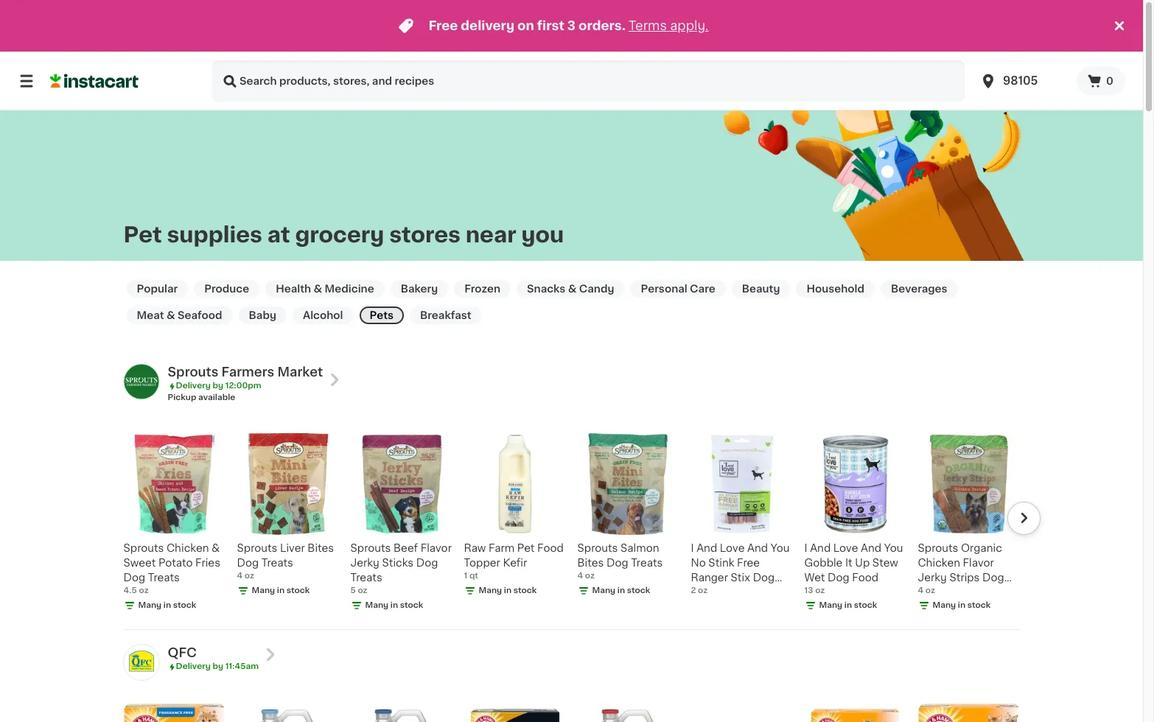 Task type: describe. For each thing, give the bounding box(es) containing it.
5
[[350, 587, 356, 595]]

popular
[[137, 284, 178, 294]]

fries
[[195, 558, 220, 568]]

oz inside i and love and you gobble it up stew wet dog food 13 oz
[[815, 587, 825, 595]]

liver
[[280, 543, 305, 553]]

sticks
[[382, 558, 414, 568]]

bites for sprouts liver bites dog treats
[[308, 543, 334, 553]]

chicken inside sprouts organic chicken flavor jerky strips dog treats
[[918, 558, 960, 568]]

up
[[855, 558, 870, 568]]

many for sprouts organic chicken flavor jerky strips dog treats
[[933, 601, 956, 609]]

farmers
[[221, 366, 274, 378]]

sprouts for sprouts farmers market
[[168, 366, 218, 378]]

apply.
[[670, 20, 709, 32]]

dog inside sprouts salmon bites dog treats 4 oz
[[606, 558, 628, 568]]

dog inside sprouts chicken & sweet potato fries dog treats 4.5 oz
[[123, 573, 145, 583]]

at
[[267, 224, 290, 245]]

beverages link
[[881, 280, 958, 298]]

qfc
[[168, 647, 197, 659]]

0
[[1106, 76, 1114, 86]]

farm
[[489, 543, 515, 553]]

qfc image
[[123, 645, 159, 680]]

bakery
[[401, 284, 438, 294]]

beef
[[394, 543, 418, 553]]

produce
[[204, 284, 249, 294]]

2 horizontal spatial 4
[[918, 587, 924, 595]]

baby link
[[238, 307, 287, 324]]

snacks & candy link
[[517, 280, 625, 298]]

free delivery on first 3 orders. terms apply.
[[429, 20, 709, 32]]

by for 12:00pm
[[213, 382, 223, 390]]

meat & seafood
[[137, 310, 222, 321]]

kefir
[[503, 558, 527, 568]]

dog inside i and love and you gobble it up stew wet dog food 13 oz
[[828, 573, 849, 583]]

stock for sprouts organic chicken flavor jerky strips dog treats
[[967, 601, 991, 609]]

terms apply. link
[[629, 20, 709, 32]]

personal care link
[[630, 280, 726, 298]]

health & medicine
[[276, 284, 374, 294]]

dog inside the sprouts beef flavor jerky sticks dog treats 5 oz
[[416, 558, 438, 568]]

sprouts organic chicken flavor jerky strips dog treats
[[918, 543, 1004, 598]]

sprouts chicken & sweet potato fries dog treats 4.5 oz
[[123, 543, 220, 595]]

pets
[[370, 310, 394, 321]]

stock for sprouts salmon bites dog treats
[[627, 587, 650, 595]]

available
[[198, 394, 235, 402]]

sprouts for sprouts chicken & sweet potato fries dog treats 4.5 oz
[[123, 543, 164, 553]]

3 and from the left
[[810, 543, 831, 553]]

gobble
[[804, 558, 843, 568]]

frozen
[[464, 284, 500, 294]]

11:45am
[[225, 663, 259, 671]]

household
[[807, 284, 864, 294]]

& for snacks
[[568, 284, 577, 294]]

flavor inside the sprouts beef flavor jerky sticks dog treats 5 oz
[[421, 543, 452, 553]]

sprouts salmon bites dog treats 4 oz
[[577, 543, 663, 580]]

ranger
[[691, 573, 728, 583]]

jerky inside sprouts organic chicken flavor jerky strips dog treats
[[918, 573, 947, 583]]

& inside sprouts chicken & sweet potato fries dog treats 4.5 oz
[[212, 543, 220, 553]]

treats inside sprouts liver bites dog treats 4 oz
[[261, 558, 293, 568]]

stores
[[389, 224, 461, 245]]

i for i and love and you no stink free ranger stix dog chews
[[691, 543, 694, 553]]

popular link
[[126, 280, 188, 298]]

on
[[517, 20, 534, 32]]

many for i and love and you gobble it up stew wet dog food
[[819, 601, 842, 609]]

household link
[[796, 280, 875, 298]]

organic
[[961, 543, 1002, 553]]

dog inside sprouts liver bites dog treats 4 oz
[[237, 558, 259, 568]]

& for health
[[314, 284, 322, 294]]

many in stock for farm
[[479, 587, 537, 595]]

many for sprouts salmon bites dog treats
[[592, 587, 616, 595]]

treats inside sprouts salmon bites dog treats 4 oz
[[631, 558, 663, 568]]

food inside i and love and you gobble it up stew wet dog food 13 oz
[[852, 573, 879, 583]]

alcohol
[[303, 310, 343, 321]]

stock for sprouts chicken & sweet potato fries dog treats
[[173, 601, 196, 609]]

snacks
[[527, 284, 565, 294]]

3
[[567, 20, 576, 32]]

wet
[[804, 573, 825, 583]]

2 oz
[[691, 587, 708, 595]]

sprouts farmers market image
[[123, 364, 159, 399]]

oz inside sprouts chicken & sweet potato fries dog treats 4.5 oz
[[139, 587, 149, 595]]

treats inside sprouts chicken & sweet potato fries dog treats 4.5 oz
[[148, 573, 180, 583]]

many for raw farm pet food topper kefir
[[479, 587, 502, 595]]

sprouts for sprouts salmon bites dog treats 4 oz
[[577, 543, 618, 553]]

2
[[691, 587, 696, 595]]

item carousel region
[[103, 427, 1040, 623]]

sprouts for sprouts organic chicken flavor jerky strips dog treats
[[918, 543, 958, 553]]

many in stock for liver
[[252, 587, 310, 595]]

pet inside raw farm pet food topper kefir 1 qt
[[517, 543, 535, 553]]

stix
[[731, 573, 750, 583]]

many in stock down strips
[[933, 601, 991, 609]]

chicken inside sprouts chicken & sweet potato fries dog treats 4.5 oz
[[167, 543, 209, 553]]

in for liver
[[277, 587, 285, 595]]

limited time offer region
[[0, 0, 1111, 52]]

medicine
[[325, 284, 374, 294]]

chews
[[691, 587, 726, 598]]

sweet
[[123, 558, 156, 568]]

supplies
[[167, 224, 262, 245]]

stock for sprouts beef flavor jerky sticks dog treats
[[400, 601, 423, 609]]

bites for sprouts salmon bites dog treats
[[577, 558, 604, 568]]

topper
[[464, 558, 500, 568]]

you
[[521, 224, 564, 245]]

pet supplies at grocery stores near you
[[123, 224, 564, 245]]

4 oz
[[918, 587, 935, 595]]

free inside i and love and you no stink free ranger stix dog chews
[[737, 558, 760, 568]]

pickup available
[[168, 394, 235, 402]]

baby
[[249, 310, 276, 321]]

many in stock for and
[[819, 601, 877, 609]]

i and love and you gobble it up stew wet dog food 13 oz
[[804, 543, 903, 595]]

13
[[804, 587, 813, 595]]

frozen link
[[454, 280, 511, 298]]

meat
[[137, 310, 164, 321]]

terms
[[629, 20, 667, 32]]

0 button
[[1077, 66, 1125, 96]]

dog inside sprouts organic chicken flavor jerky strips dog treats
[[982, 573, 1004, 583]]

beauty link
[[732, 280, 790, 298]]

i and love and you no stink free ranger stix dog chews
[[691, 543, 790, 598]]

sprouts farmers market
[[168, 366, 323, 378]]

food inside raw farm pet food topper kefir 1 qt
[[537, 543, 564, 553]]

you for i and love and you no stink free ranger stix dog chews
[[771, 543, 790, 553]]

delivery for delivery by 11:45am
[[176, 663, 211, 671]]



Task type: vqa. For each thing, say whether or not it's contained in the screenshot.
1st $ from right
no



Task type: locate. For each thing, give the bounding box(es) containing it.
0 horizontal spatial free
[[429, 20, 458, 32]]

sprouts liver bites dog treats 4 oz
[[237, 543, 334, 580]]

& right health
[[314, 284, 322, 294]]

1
[[464, 572, 467, 580]]

0 vertical spatial food
[[537, 543, 564, 553]]

orders.
[[579, 20, 626, 32]]

in down kefir
[[504, 587, 512, 595]]

beverages
[[891, 284, 947, 294]]

love
[[720, 543, 745, 553], [833, 543, 858, 553]]

0 vertical spatial bites
[[308, 543, 334, 553]]

sprouts for sprouts liver bites dog treats 4 oz
[[237, 543, 277, 553]]

1 vertical spatial flavor
[[963, 558, 994, 568]]

1 horizontal spatial food
[[852, 573, 879, 583]]

1 vertical spatial chicken
[[918, 558, 960, 568]]

stock for i and love and you gobble it up stew wet dog food
[[854, 601, 877, 609]]

4 for sprouts liver bites dog treats
[[237, 572, 243, 580]]

delivery
[[176, 382, 211, 390], [176, 663, 211, 671]]

by up available
[[213, 382, 223, 390]]

many for sprouts chicken & sweet potato fries dog treats
[[138, 601, 162, 609]]

4 inside sprouts liver bites dog treats 4 oz
[[237, 572, 243, 580]]

dog down it
[[828, 573, 849, 583]]

many in stock down i and love and you gobble it up stew wet dog food 13 oz
[[819, 601, 877, 609]]

0 vertical spatial free
[[429, 20, 458, 32]]

stock for raw farm pet food topper kefir
[[513, 587, 537, 595]]

98105
[[1003, 75, 1038, 86]]

by
[[213, 382, 223, 390], [213, 663, 223, 671]]

1 horizontal spatial you
[[884, 543, 903, 553]]

0 horizontal spatial flavor
[[421, 543, 452, 553]]

sprouts up sticks
[[350, 543, 391, 553]]

first
[[537, 20, 564, 32]]

by for 11:45am
[[213, 663, 223, 671]]

0 horizontal spatial 4
[[237, 572, 243, 580]]

dog
[[237, 558, 259, 568], [416, 558, 438, 568], [606, 558, 628, 568], [123, 573, 145, 583], [753, 573, 775, 583], [828, 573, 849, 583], [982, 573, 1004, 583]]

delivery by 12:00pm
[[176, 382, 261, 390]]

2 i from the left
[[804, 543, 807, 553]]

flavor down organic
[[963, 558, 994, 568]]

it
[[845, 558, 852, 568]]

stock down sprouts chicken & sweet potato fries dog treats 4.5 oz
[[173, 601, 196, 609]]

& left candy
[[568, 284, 577, 294]]

sprouts inside sprouts organic chicken flavor jerky strips dog treats
[[918, 543, 958, 553]]

near
[[466, 224, 516, 245]]

in down sprouts salmon bites dog treats 4 oz
[[617, 587, 625, 595]]

chicken up strips
[[918, 558, 960, 568]]

dog right the stix
[[753, 573, 775, 583]]

in for and
[[844, 601, 852, 609]]

i up no
[[691, 543, 694, 553]]

treats down potato
[[148, 573, 180, 583]]

free up the stix
[[737, 558, 760, 568]]

0 horizontal spatial i
[[691, 543, 694, 553]]

snacks & candy
[[527, 284, 614, 294]]

and up the stix
[[747, 543, 768, 553]]

1 vertical spatial delivery
[[176, 663, 211, 671]]

stock down sprouts liver bites dog treats 4 oz
[[287, 587, 310, 595]]

0 vertical spatial pet
[[123, 224, 162, 245]]

treats
[[261, 558, 293, 568], [631, 558, 663, 568], [148, 573, 180, 583], [350, 573, 382, 583], [918, 587, 950, 598]]

dog right strips
[[982, 573, 1004, 583]]

0 horizontal spatial bites
[[308, 543, 334, 553]]

many down wet on the right bottom of page
[[819, 601, 842, 609]]

love up it
[[833, 543, 858, 553]]

breakfast link
[[410, 307, 482, 324]]

in for beef
[[390, 601, 398, 609]]

2 you from the left
[[884, 543, 903, 553]]

and up gobble
[[810, 543, 831, 553]]

love inside i and love and you no stink free ranger stix dog chews
[[720, 543, 745, 553]]

& up fries
[[212, 543, 220, 553]]

in down sprouts liver bites dog treats 4 oz
[[277, 587, 285, 595]]

1 by from the top
[[213, 382, 223, 390]]

many for sprouts liver bites dog treats
[[252, 587, 275, 595]]

delivery up pickup available
[[176, 382, 211, 390]]

health & medicine link
[[265, 280, 384, 298]]

delivery
[[461, 20, 515, 32]]

dog up 4.5
[[123, 573, 145, 583]]

treats inside sprouts organic chicken flavor jerky strips dog treats
[[918, 587, 950, 598]]

stink
[[708, 558, 734, 568]]

many in stock down sprouts salmon bites dog treats 4 oz
[[592, 587, 650, 595]]

jerky
[[350, 558, 379, 568], [918, 573, 947, 583]]

1 horizontal spatial chicken
[[918, 558, 960, 568]]

breakfast
[[420, 310, 471, 321]]

stock down i and love and you gobble it up stew wet dog food 13 oz
[[854, 601, 877, 609]]

sprouts beef flavor jerky sticks dog treats 5 oz
[[350, 543, 452, 595]]

1 horizontal spatial 4
[[577, 572, 583, 580]]

in down the sprouts beef flavor jerky sticks dog treats 5 oz
[[390, 601, 398, 609]]

in down i and love and you gobble it up stew wet dog food 13 oz
[[844, 601, 852, 609]]

and
[[697, 543, 717, 553], [747, 543, 768, 553], [810, 543, 831, 553], [861, 543, 881, 553]]

1 i from the left
[[691, 543, 694, 553]]

raw farm pet food topper kefir 1 qt
[[464, 543, 564, 580]]

treats up 5 on the left of the page
[[350, 573, 382, 583]]

produce link
[[194, 280, 260, 298]]

love for stink
[[720, 543, 745, 553]]

oz inside sprouts liver bites dog treats 4 oz
[[245, 572, 254, 580]]

stock down strips
[[967, 601, 991, 609]]

pet supplies at grocery stores near you main content
[[0, 101, 1143, 722]]

grocery
[[295, 224, 384, 245]]

sprouts left liver
[[237, 543, 277, 553]]

beauty
[[742, 284, 780, 294]]

flavor right 'beef'
[[421, 543, 452, 553]]

and up up
[[861, 543, 881, 553]]

0 vertical spatial delivery
[[176, 382, 211, 390]]

pet up kefir
[[517, 543, 535, 553]]

stock down sprouts salmon bites dog treats 4 oz
[[627, 587, 650, 595]]

food
[[537, 543, 564, 553], [852, 573, 879, 583]]

1 vertical spatial by
[[213, 663, 223, 671]]

seafood
[[178, 310, 222, 321]]

0 horizontal spatial food
[[537, 543, 564, 553]]

treats inside the sprouts beef flavor jerky sticks dog treats 5 oz
[[350, 573, 382, 583]]

pet up popular at the top left
[[123, 224, 162, 245]]

in for salmon
[[617, 587, 625, 595]]

1 horizontal spatial i
[[804, 543, 807, 553]]

1 vertical spatial pet
[[517, 543, 535, 553]]

0 horizontal spatial you
[[771, 543, 790, 553]]

1 vertical spatial free
[[737, 558, 760, 568]]

no
[[691, 558, 706, 568]]

and up no
[[697, 543, 717, 553]]

many down topper
[[479, 587, 502, 595]]

0 horizontal spatial jerky
[[350, 558, 379, 568]]

& for meat
[[167, 310, 175, 321]]

many in stock for chicken
[[138, 601, 196, 609]]

personal care
[[641, 284, 715, 294]]

&
[[314, 284, 322, 294], [568, 284, 577, 294], [167, 310, 175, 321], [212, 543, 220, 553]]

1 delivery from the top
[[176, 382, 211, 390]]

love inside i and love and you gobble it up stew wet dog food 13 oz
[[833, 543, 858, 553]]

treats down strips
[[918, 587, 950, 598]]

1 vertical spatial bites
[[577, 558, 604, 568]]

jerky inside the sprouts beef flavor jerky sticks dog treats 5 oz
[[350, 558, 379, 568]]

sprouts up strips
[[918, 543, 958, 553]]

1 horizontal spatial free
[[737, 558, 760, 568]]

bakery link
[[390, 280, 448, 298]]

dog down 'beef'
[[416, 558, 438, 568]]

None search field
[[212, 60, 965, 102]]

pet
[[123, 224, 162, 245], [517, 543, 535, 553]]

0 horizontal spatial pet
[[123, 224, 162, 245]]

chicken up potato
[[167, 543, 209, 553]]

free inside limited time offer region
[[429, 20, 458, 32]]

sprouts left the salmon
[[577, 543, 618, 553]]

many in stock down the sprouts beef flavor jerky sticks dog treats 5 oz
[[365, 601, 423, 609]]

0 vertical spatial chicken
[[167, 543, 209, 553]]

oz inside the sprouts beef flavor jerky sticks dog treats 5 oz
[[358, 587, 367, 595]]

1 horizontal spatial jerky
[[918, 573, 947, 583]]

meat & seafood link
[[126, 307, 233, 324]]

many in stock
[[252, 587, 310, 595], [479, 587, 537, 595], [592, 587, 650, 595], [138, 601, 196, 609], [365, 601, 423, 609], [819, 601, 877, 609], [933, 601, 991, 609]]

delivery for delivery by 12:00pm
[[176, 382, 211, 390]]

many down sprouts chicken & sweet potato fries dog treats 4.5 oz
[[138, 601, 162, 609]]

1 vertical spatial jerky
[[918, 573, 947, 583]]

1 you from the left
[[771, 543, 790, 553]]

jerky up 5 on the left of the page
[[350, 558, 379, 568]]

oz inside sprouts salmon bites dog treats 4 oz
[[585, 572, 595, 580]]

i
[[691, 543, 694, 553], [804, 543, 807, 553]]

food right farm
[[537, 543, 564, 553]]

sprouts
[[168, 366, 218, 378], [123, 543, 164, 553], [237, 543, 277, 553], [350, 543, 391, 553], [577, 543, 618, 553], [918, 543, 958, 553]]

stock down the sprouts beef flavor jerky sticks dog treats 5 oz
[[400, 601, 423, 609]]

2 delivery from the top
[[176, 663, 211, 671]]

1 love from the left
[[720, 543, 745, 553]]

stock down kefir
[[513, 587, 537, 595]]

sprouts up pickup available
[[168, 366, 218, 378]]

in down strips
[[958, 601, 965, 609]]

delivery down qfc
[[176, 663, 211, 671]]

& right meat
[[167, 310, 175, 321]]

0 vertical spatial flavor
[[421, 543, 452, 553]]

i up gobble
[[804, 543, 807, 553]]

treats down the salmon
[[631, 558, 663, 568]]

1 horizontal spatial pet
[[517, 543, 535, 553]]

sprouts inside sprouts chicken & sweet potato fries dog treats 4.5 oz
[[123, 543, 164, 553]]

sprouts for sprouts beef flavor jerky sticks dog treats 5 oz
[[350, 543, 391, 553]]

bites inside sprouts salmon bites dog treats 4 oz
[[577, 558, 604, 568]]

treats down liver
[[261, 558, 293, 568]]

many down the sprouts beef flavor jerky sticks dog treats 5 oz
[[365, 601, 389, 609]]

many in stock down kefir
[[479, 587, 537, 595]]

2 by from the top
[[213, 663, 223, 671]]

health
[[276, 284, 311, 294]]

i for i and love and you gobble it up stew wet dog food 13 oz
[[804, 543, 807, 553]]

by left 11:45am
[[213, 663, 223, 671]]

flavor
[[421, 543, 452, 553], [963, 558, 994, 568]]

sprouts up the "sweet" at the bottom left
[[123, 543, 164, 553]]

sprouts inside sprouts salmon bites dog treats 4 oz
[[577, 543, 618, 553]]

qt
[[469, 572, 478, 580]]

stock for sprouts liver bites dog treats
[[287, 587, 310, 595]]

1 and from the left
[[697, 543, 717, 553]]

delivery by 11:45am
[[176, 663, 259, 671]]

many down sprouts salmon bites dog treats 4 oz
[[592, 587, 616, 595]]

pickup
[[168, 394, 196, 402]]

4.5
[[123, 587, 137, 595]]

1 horizontal spatial flavor
[[963, 558, 994, 568]]

in for chicken
[[163, 601, 171, 609]]

1 vertical spatial food
[[852, 573, 879, 583]]

many in stock down sprouts liver bites dog treats 4 oz
[[252, 587, 310, 595]]

0 vertical spatial by
[[213, 382, 223, 390]]

salmon
[[621, 543, 659, 553]]

dog down the salmon
[[606, 558, 628, 568]]

many in stock for salmon
[[592, 587, 650, 595]]

4 inside sprouts salmon bites dog treats 4 oz
[[577, 572, 583, 580]]

Search field
[[212, 60, 965, 102]]

0 vertical spatial jerky
[[350, 558, 379, 568]]

you inside i and love and you gobble it up stew wet dog food 13 oz
[[884, 543, 903, 553]]

love up stink
[[720, 543, 745, 553]]

you for i and love and you gobble it up stew wet dog food 13 oz
[[884, 543, 903, 553]]

4
[[237, 572, 243, 580], [577, 572, 583, 580], [918, 587, 924, 595]]

free left delivery
[[429, 20, 458, 32]]

bites inside sprouts liver bites dog treats 4 oz
[[308, 543, 334, 553]]

dog right fries
[[237, 558, 259, 568]]

you inside i and love and you no stink free ranger stix dog chews
[[771, 543, 790, 553]]

i inside i and love and you gobble it up stew wet dog food 13 oz
[[804, 543, 807, 553]]

98105 button
[[979, 60, 1068, 102]]

pets link
[[359, 307, 404, 324]]

4 for sprouts salmon bites dog treats
[[577, 572, 583, 580]]

4 and from the left
[[861, 543, 881, 553]]

raw
[[464, 543, 486, 553]]

many in stock down sprouts chicken & sweet potato fries dog treats 4.5 oz
[[138, 601, 196, 609]]

strips
[[950, 573, 980, 583]]

0 horizontal spatial love
[[720, 543, 745, 553]]

in for farm
[[504, 587, 512, 595]]

jerky up 4 oz
[[918, 573, 947, 583]]

many down 4 oz
[[933, 601, 956, 609]]

i inside i and love and you no stink free ranger stix dog chews
[[691, 543, 694, 553]]

sprouts inside sprouts liver bites dog treats 4 oz
[[237, 543, 277, 553]]

care
[[690, 284, 715, 294]]

candy
[[579, 284, 614, 294]]

in
[[277, 587, 285, 595], [504, 587, 512, 595], [617, 587, 625, 595], [163, 601, 171, 609], [390, 601, 398, 609], [844, 601, 852, 609], [958, 601, 965, 609]]

instacart logo image
[[50, 72, 139, 90]]

many down sprouts liver bites dog treats 4 oz
[[252, 587, 275, 595]]

sprouts inside the sprouts beef flavor jerky sticks dog treats 5 oz
[[350, 543, 391, 553]]

food down up
[[852, 573, 879, 583]]

love for it
[[833, 543, 858, 553]]

many in stock for beef
[[365, 601, 423, 609]]

you
[[771, 543, 790, 553], [884, 543, 903, 553]]

2 and from the left
[[747, 543, 768, 553]]

many for sprouts beef flavor jerky sticks dog treats
[[365, 601, 389, 609]]

alcohol link
[[293, 307, 353, 324]]

stew
[[872, 558, 898, 568]]

2 love from the left
[[833, 543, 858, 553]]

market
[[277, 366, 323, 378]]

flavor inside sprouts organic chicken flavor jerky strips dog treats
[[963, 558, 994, 568]]

in down sprouts chicken & sweet potato fries dog treats 4.5 oz
[[163, 601, 171, 609]]

1 horizontal spatial love
[[833, 543, 858, 553]]

dog inside i and love and you no stink free ranger stix dog chews
[[753, 573, 775, 583]]

0 horizontal spatial chicken
[[167, 543, 209, 553]]

98105 button
[[971, 60, 1077, 102]]

many
[[252, 587, 275, 595], [479, 587, 502, 595], [592, 587, 616, 595], [138, 601, 162, 609], [365, 601, 389, 609], [819, 601, 842, 609], [933, 601, 956, 609]]

1 horizontal spatial bites
[[577, 558, 604, 568]]

12:00pm
[[225, 382, 261, 390]]



